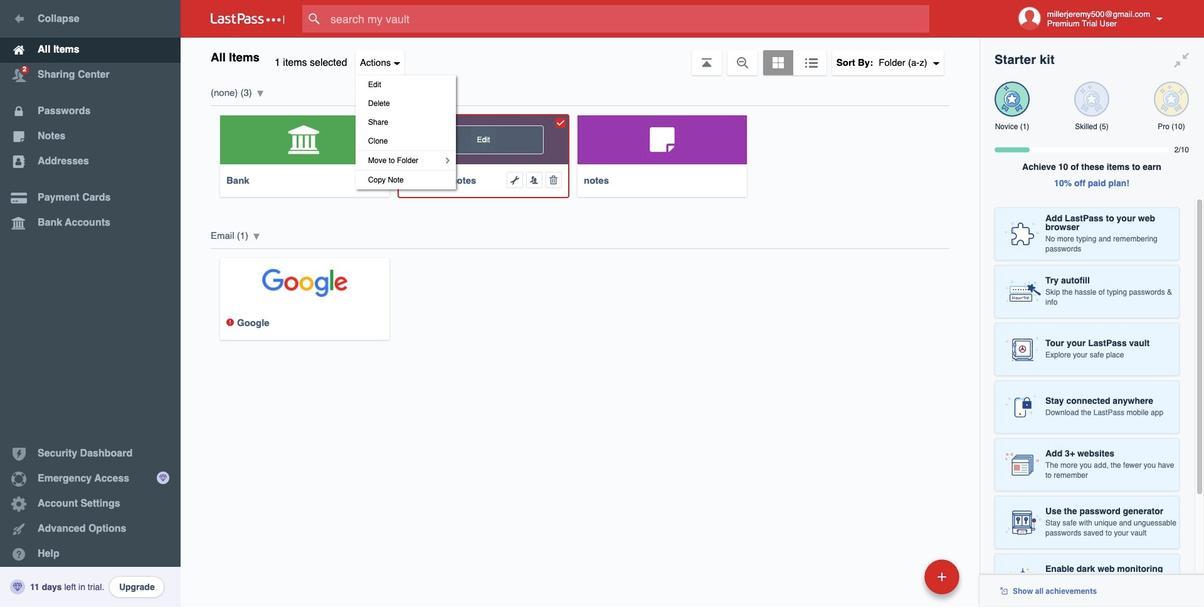Task type: describe. For each thing, give the bounding box(es) containing it.
vault options navigation
[[181, 38, 980, 189]]

main navigation navigation
[[0, 0, 181, 607]]



Task type: locate. For each thing, give the bounding box(es) containing it.
lastpass image
[[211, 13, 285, 24]]

new item navigation
[[838, 556, 967, 607]]

search my vault text field
[[302, 5, 954, 33]]

Search search field
[[302, 5, 954, 33]]

new item element
[[838, 559, 964, 595]]



